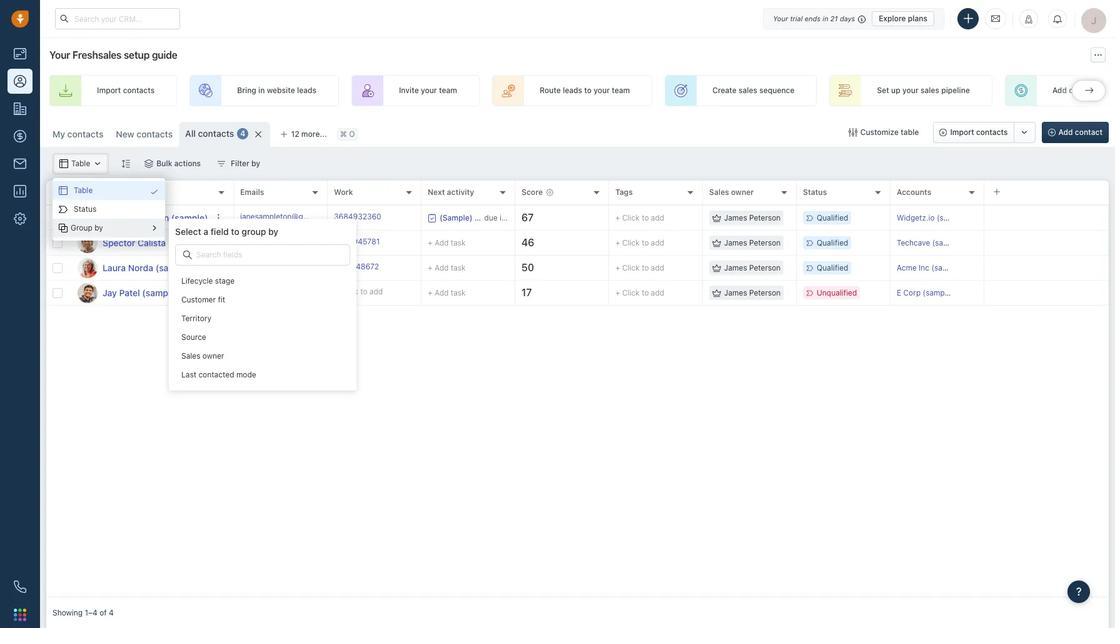 Task type: describe. For each thing, give the bounding box(es) containing it.
mode
[[236, 371, 256, 380]]

explore
[[879, 13, 907, 23]]

source
[[181, 333, 206, 343]]

a
[[204, 227, 208, 237]]

explore plans
[[879, 13, 928, 23]]

select
[[175, 227, 201, 237]]

field
[[211, 227, 229, 237]]

owner
[[203, 352, 224, 361]]

by inside group by menu item
[[95, 224, 103, 233]]

phone image
[[8, 575, 33, 600]]

lifecycle
[[181, 277, 213, 286]]

customer
[[181, 296, 216, 305]]

container_wx8msf4aqz5i3rn1 image for table
[[150, 188, 159, 196]]

plans
[[909, 13, 928, 23]]

table
[[74, 186, 93, 196]]

group by menu item
[[53, 219, 165, 238]]

sales
[[181, 352, 201, 361]]

container_wx8msf4aqz5i3rn1 image for table
[[59, 186, 68, 195]]

customer fit
[[181, 296, 225, 305]]

freshworks switcher image
[[14, 609, 26, 622]]

stage
[[215, 277, 235, 286]]

to
[[231, 227, 240, 237]]

lifecycle stage
[[181, 277, 235, 286]]



Task type: locate. For each thing, give the bounding box(es) containing it.
container_wx8msf4aqz5i3rn1 image left table
[[59, 186, 68, 195]]

by
[[95, 224, 103, 233], [268, 227, 279, 237]]

contacted
[[199, 371, 234, 380]]

group by
[[71, 224, 103, 233]]

2 vertical spatial container_wx8msf4aqz5i3rn1 image
[[183, 251, 192, 260]]

container_wx8msf4aqz5i3rn1 image inside group by menu item
[[59, 224, 68, 233]]

by right group at the left top of the page
[[268, 227, 279, 237]]

select a field to group by
[[175, 227, 279, 237]]

sales owner
[[181, 352, 224, 361]]

container_wx8msf4aqz5i3rn1 image inside group by menu item
[[150, 224, 159, 233]]

2 vertical spatial container_wx8msf4aqz5i3rn1 image
[[150, 224, 159, 233]]

send email image
[[992, 13, 1001, 24]]

Search fields field
[[195, 249, 280, 261]]

last contacted mode
[[181, 371, 256, 380]]

last
[[181, 371, 197, 380]]

container_wx8msf4aqz5i3rn1 image for group by
[[150, 224, 159, 233]]

1 vertical spatial container_wx8msf4aqz5i3rn1 image
[[59, 205, 68, 214]]

container_wx8msf4aqz5i3rn1 image for group by
[[59, 224, 68, 233]]

Search your CRM... text field
[[55, 8, 180, 29]]

container_wx8msf4aqz5i3rn1 image left select at the top
[[150, 224, 159, 233]]

status
[[74, 205, 97, 214]]

1 horizontal spatial by
[[268, 227, 279, 237]]

0 vertical spatial container_wx8msf4aqz5i3rn1 image
[[150, 188, 159, 196]]

container_wx8msf4aqz5i3rn1 image up group by menu item
[[150, 188, 159, 196]]

container_wx8msf4aqz5i3rn1 image down select at the top
[[183, 251, 192, 260]]

territory
[[181, 314, 212, 324]]

shade muted image
[[856, 13, 866, 23]]

0 vertical spatial container_wx8msf4aqz5i3rn1 image
[[59, 186, 68, 195]]

1 vertical spatial container_wx8msf4aqz5i3rn1 image
[[59, 224, 68, 233]]

explore plans link
[[872, 11, 935, 26]]

container_wx8msf4aqz5i3rn1 image left group
[[59, 224, 68, 233]]

group
[[71, 224, 92, 233]]

container_wx8msf4aqz5i3rn1 image left status
[[59, 205, 68, 214]]

select a field to group by menu
[[53, 178, 357, 391]]

container_wx8msf4aqz5i3rn1 image
[[59, 186, 68, 195], [59, 224, 68, 233], [183, 251, 192, 260]]

by right group
[[95, 224, 103, 233]]

container_wx8msf4aqz5i3rn1 image
[[150, 188, 159, 196], [59, 205, 68, 214], [150, 224, 159, 233]]

fit
[[218, 296, 225, 305]]

0 horizontal spatial by
[[95, 224, 103, 233]]

group
[[242, 227, 266, 237]]



Task type: vqa. For each thing, say whether or not it's contained in the screenshot.
Record Owner
no



